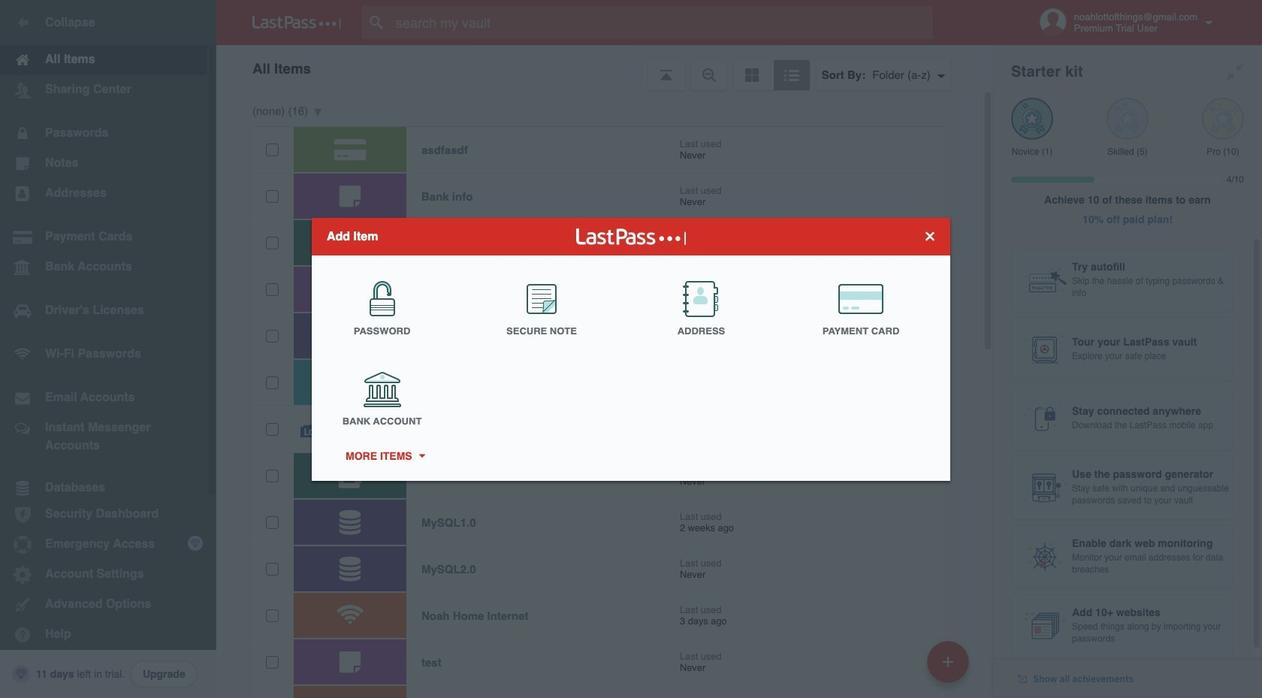 Task type: locate. For each thing, give the bounding box(es) containing it.
dialog
[[312, 218, 951, 481]]

lastpass image
[[252, 16, 341, 29]]

search my vault text field
[[362, 6, 963, 39]]

vault options navigation
[[216, 45, 993, 90]]

new item navigation
[[922, 636, 978, 698]]



Task type: vqa. For each thing, say whether or not it's contained in the screenshot.
New item navigation
yes



Task type: describe. For each thing, give the bounding box(es) containing it.
caret right image
[[416, 454, 427, 458]]

Search search field
[[362, 6, 963, 39]]

new item image
[[943, 656, 954, 667]]

main navigation navigation
[[0, 0, 216, 698]]



